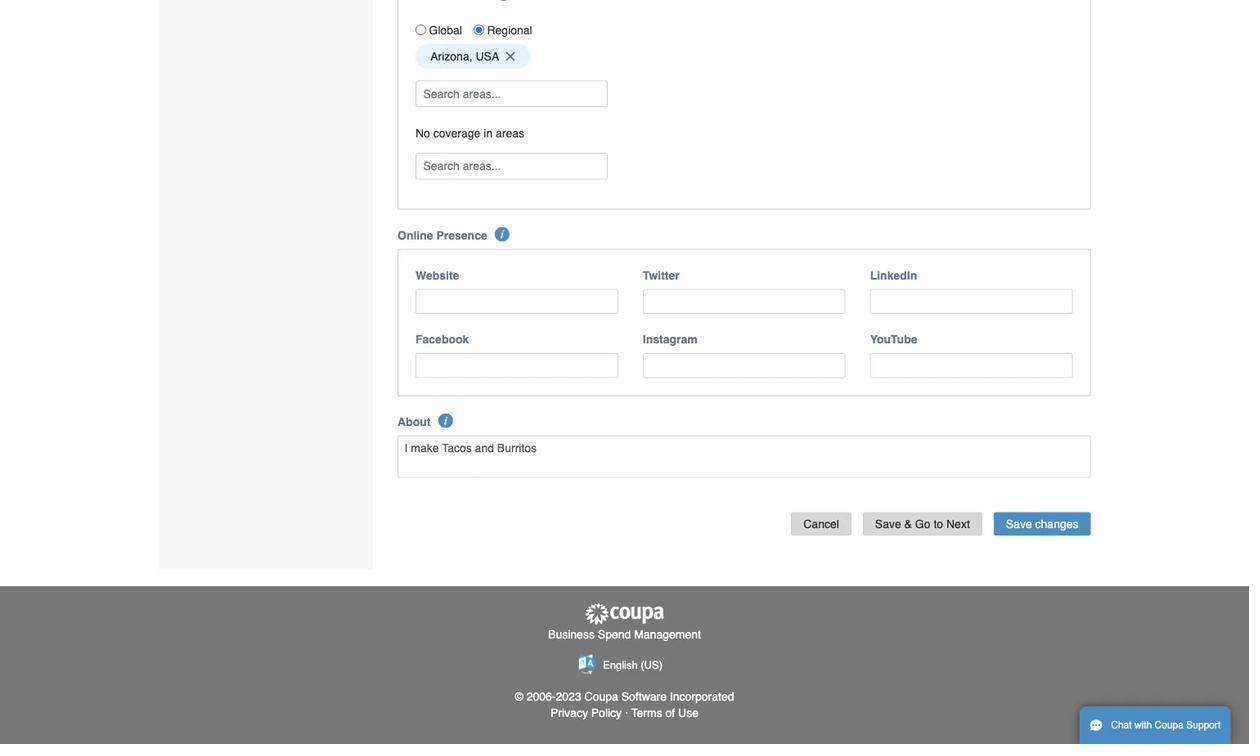 Task type: vqa. For each thing, say whether or not it's contained in the screenshot.
a inside the the Tax ID is to confirm you are a real business. Individuals may use your Social Security number.
no



Task type: describe. For each thing, give the bounding box(es) containing it.
cancel link
[[792, 513, 852, 536]]

online presence
[[398, 229, 488, 242]]

changes
[[1036, 518, 1079, 531]]

Website text field
[[416, 289, 619, 314]]

coupa inside chat with coupa support button
[[1155, 720, 1184, 732]]

1 horizontal spatial additional information image
[[497, 0, 511, 1]]

1 vertical spatial additional information image
[[438, 414, 453, 428]]

business
[[548, 628, 595, 641]]

regional
[[487, 23, 533, 36]]

of
[[666, 707, 675, 720]]

arizona, usa
[[431, 50, 499, 63]]

Search areas... text field
[[417, 81, 606, 106]]

about
[[398, 415, 431, 428]]

business spend management
[[548, 628, 701, 641]]

Search areas... text field
[[417, 154, 606, 179]]

facebook
[[416, 333, 469, 346]]

areas
[[496, 127, 525, 140]]

in
[[484, 127, 493, 140]]

About text field
[[398, 436, 1091, 478]]

terms
[[632, 707, 663, 720]]

©
[[515, 691, 524, 704]]

terms of use link
[[632, 707, 699, 720]]

selected areas list box
[[410, 40, 1079, 73]]

arizona,
[[431, 50, 473, 63]]

cancel
[[804, 518, 840, 531]]

© 2006-2023 coupa software incorporated
[[515, 691, 735, 704]]

arizona, usa option
[[416, 44, 530, 69]]

chat
[[1112, 720, 1132, 732]]

2023
[[556, 691, 582, 704]]

Instagram text field
[[643, 353, 846, 378]]

Twitter text field
[[643, 289, 846, 314]]

use
[[679, 707, 699, 720]]

save for save & go to next
[[876, 518, 902, 531]]

twitter
[[643, 269, 680, 282]]

chat with coupa support
[[1112, 720, 1221, 732]]

usa
[[476, 50, 499, 63]]

coverage
[[434, 127, 481, 140]]

YouTube text field
[[871, 353, 1073, 378]]

spend
[[598, 628, 631, 641]]

save for save changes
[[1006, 518, 1033, 531]]



Task type: locate. For each thing, give the bounding box(es) containing it.
2 save from the left
[[1006, 518, 1033, 531]]

no
[[416, 127, 430, 140]]

software
[[622, 691, 667, 704]]

youtube
[[871, 333, 918, 346]]

coupa up the policy on the bottom of page
[[585, 691, 619, 704]]

next
[[947, 518, 970, 531]]

0 vertical spatial additional information image
[[497, 0, 511, 1]]

privacy policy
[[551, 707, 622, 720]]

1 horizontal spatial save
[[1006, 518, 1033, 531]]

incorporated
[[670, 691, 735, 704]]

support
[[1187, 720, 1221, 732]]

0 horizontal spatial save
[[876, 518, 902, 531]]

save & go to next
[[876, 518, 970, 531]]

1 vertical spatial coupa
[[1155, 720, 1184, 732]]

Facebook text field
[[416, 353, 619, 378]]

additional information image
[[495, 227, 510, 242]]

global
[[429, 23, 462, 36]]

additional information image
[[497, 0, 511, 1], [438, 414, 453, 428]]

coupa
[[585, 691, 619, 704], [1155, 720, 1184, 732]]

go
[[916, 518, 931, 531]]

0 horizontal spatial coupa
[[585, 691, 619, 704]]

english
[[603, 660, 638, 672]]

to
[[934, 518, 944, 531]]

presence
[[437, 229, 488, 242]]

privacy
[[551, 707, 588, 720]]

online
[[398, 229, 433, 242]]

english (us)
[[603, 660, 663, 672]]

None radio
[[416, 25, 426, 35], [474, 25, 484, 35], [416, 25, 426, 35], [474, 25, 484, 35]]

0 vertical spatial coupa
[[585, 691, 619, 704]]

linkedin
[[871, 269, 918, 282]]

1 horizontal spatial coupa
[[1155, 720, 1184, 732]]

&
[[905, 518, 913, 531]]

save left the changes at bottom
[[1006, 518, 1033, 531]]

(us)
[[641, 660, 663, 672]]

LinkedIn text field
[[871, 289, 1073, 314]]

terms of use
[[632, 707, 699, 720]]

policy
[[592, 707, 622, 720]]

save left & at the bottom of page
[[876, 518, 902, 531]]

additional information image up regional
[[497, 0, 511, 1]]

save changes
[[1006, 518, 1079, 531]]

save inside save changes button
[[1006, 518, 1033, 531]]

2006-
[[527, 691, 556, 704]]

management
[[634, 628, 701, 641]]

website
[[416, 269, 459, 282]]

0 horizontal spatial additional information image
[[438, 414, 453, 428]]

with
[[1135, 720, 1153, 732]]

save inside save & go to next button
[[876, 518, 902, 531]]

privacy policy link
[[551, 707, 622, 720]]

save
[[876, 518, 902, 531], [1006, 518, 1033, 531]]

1 save from the left
[[876, 518, 902, 531]]

instagram
[[643, 333, 698, 346]]

no coverage in areas
[[416, 127, 525, 140]]

coupa right with
[[1155, 720, 1184, 732]]

save & go to next button
[[863, 513, 983, 536]]

additional information image right about
[[438, 414, 453, 428]]

coupa supplier portal image
[[584, 603, 666, 626]]

chat with coupa support button
[[1080, 707, 1231, 745]]

save changes button
[[994, 513, 1091, 536]]



